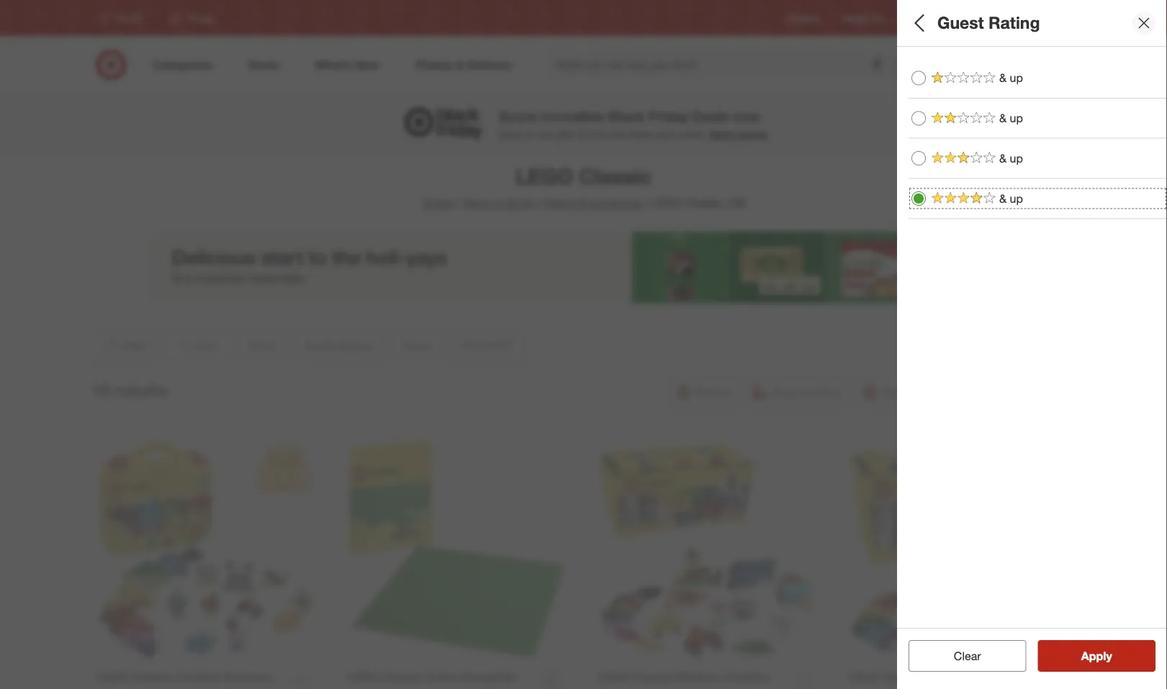 Task type: vqa. For each thing, say whether or not it's contained in the screenshot.
designed
no



Task type: locate. For each thing, give the bounding box(es) containing it.
redcard link
[[906, 12, 941, 24]]

lego right experiences
[[652, 196, 683, 210]]

now
[[733, 108, 760, 125]]

find stores
[[1035, 13, 1079, 23]]

target left "ways"
[[422, 196, 453, 210]]

& inside 'score incredible black friday deals now save on top gifts & find new deals each week. start saving'
[[578, 128, 584, 140]]

all
[[909, 13, 928, 33]]

up inside guest rating 4 stars and up
[[962, 126, 973, 138]]

/ left "ways"
[[456, 196, 460, 210]]

deals down stars
[[909, 162, 945, 179]]

0 horizontal spatial lego
[[515, 163, 573, 189]]

to
[[494, 196, 504, 210]]

rating inside guest rating 4 stars and up
[[951, 107, 993, 124]]

gifts
[[556, 128, 575, 140]]

1 vertical spatial results
[[1090, 649, 1127, 663]]

& up radio left "$50;"
[[911, 71, 926, 85]]

clear button
[[909, 641, 1026, 672]]

guest
[[937, 13, 984, 33], [909, 107, 947, 124]]

see results button
[[1038, 641, 1155, 672]]

guest rating dialog
[[897, 0, 1167, 690]]

$50;
[[942, 75, 961, 88]]

0 horizontal spatial classic
[[579, 163, 652, 189]]

guest for guest rating 4 stars and up
[[909, 107, 947, 124]]

0 vertical spatial rating
[[988, 13, 1040, 33]]

1 clear from the left
[[947, 649, 974, 663]]

target
[[964, 13, 987, 23], [422, 196, 453, 210]]

0 vertical spatial target
[[964, 13, 987, 23]]

and
[[942, 126, 959, 138]]

/
[[456, 196, 460, 210], [537, 196, 541, 210], [645, 196, 649, 210]]

ad
[[872, 13, 883, 23]]

classic left (18)
[[686, 196, 723, 210]]

black
[[608, 108, 645, 125]]

& up radio down 4
[[911, 151, 926, 166]]

/ right shop on the left of the page
[[537, 196, 541, 210]]

(18)
[[726, 196, 745, 210]]

clear for clear all
[[947, 649, 974, 663]]

& up radio
[[911, 71, 926, 85], [911, 111, 926, 125], [911, 151, 926, 166], [911, 191, 926, 206]]

0 horizontal spatial target
[[422, 196, 453, 210]]

1 horizontal spatial target
[[964, 13, 987, 23]]

clear inside clear button
[[954, 649, 981, 663]]

0 horizontal spatial /
[[456, 196, 460, 210]]

saving
[[736, 128, 767, 140]]

classic
[[579, 163, 652, 189], [686, 196, 723, 210]]

guest inside guest rating 4 stars and up
[[909, 107, 947, 124]]

results
[[114, 381, 168, 401], [1090, 649, 1127, 663]]

1 vertical spatial target
[[422, 196, 453, 210]]

find
[[587, 128, 604, 140]]

1 horizontal spatial /
[[537, 196, 541, 210]]

target left circle
[[964, 13, 987, 23]]

& up radio up fpo/apo
[[911, 191, 926, 206]]

target circle
[[964, 13, 1012, 23]]

search button
[[887, 49, 922, 84]]

shop
[[507, 196, 534, 210]]

/ right experiences
[[645, 196, 649, 210]]

results for see results
[[1090, 649, 1127, 663]]

1 vertical spatial rating
[[951, 107, 993, 124]]

ways
[[463, 196, 490, 210]]

1 horizontal spatial results
[[1090, 649, 1127, 663]]

3 & up radio from the top
[[911, 151, 926, 166]]

rating inside dialog
[[988, 13, 1040, 33]]

&
[[999, 71, 1007, 85], [999, 111, 1007, 125], [578, 128, 584, 140], [999, 151, 1007, 165], [999, 192, 1007, 206]]

lego
[[515, 163, 573, 189], [652, 196, 683, 210]]

lego up brand
[[515, 163, 573, 189]]

fpo/apo button
[[909, 198, 1167, 248]]

results right the 18
[[114, 381, 168, 401]]

2 / from the left
[[537, 196, 541, 210]]

start
[[709, 128, 733, 140]]

clear inside the clear all button
[[947, 649, 974, 663]]

1 vertical spatial classic
[[686, 196, 723, 210]]

1 horizontal spatial deals
[[909, 162, 945, 179]]

target inside lego classic target / ways to shop / brand experiences / lego classic (18)
[[422, 196, 453, 210]]

2 clear from the left
[[954, 649, 981, 663]]

4 & up from the top
[[999, 192, 1023, 206]]

each
[[655, 128, 677, 140]]

weekly ad
[[842, 13, 883, 23]]

price
[[909, 57, 942, 73]]

0 horizontal spatial deals
[[692, 108, 729, 125]]

0 vertical spatial lego
[[515, 163, 573, 189]]

results inside button
[[1090, 649, 1127, 663]]

up
[[1010, 71, 1023, 85], [1010, 111, 1023, 125], [962, 126, 973, 138], [1010, 151, 1023, 165], [1010, 192, 1023, 206]]

results for 18 results
[[114, 381, 168, 401]]

results right the see
[[1090, 649, 1127, 663]]

clear all button
[[909, 641, 1026, 672]]

0 horizontal spatial results
[[114, 381, 168, 401]]

2 horizontal spatial /
[[645, 196, 649, 210]]

0 vertical spatial deals
[[692, 108, 729, 125]]

deals up start
[[692, 108, 729, 125]]

& up radio up 4
[[911, 111, 926, 125]]

4
[[909, 126, 914, 138]]

1 horizontal spatial classic
[[686, 196, 723, 210]]

classic up experiences
[[579, 163, 652, 189]]

search
[[887, 59, 922, 73]]

3 & up from the top
[[999, 151, 1023, 165]]

rating
[[988, 13, 1040, 33], [951, 107, 993, 124]]

lego classic target / ways to shop / brand experiences / lego classic (18)
[[422, 163, 745, 210]]

deals
[[692, 108, 729, 125], [909, 162, 945, 179]]

all filters dialog
[[897, 0, 1167, 690]]

0 vertical spatial guest
[[937, 13, 984, 33]]

guest inside dialog
[[937, 13, 984, 33]]

4 & up radio from the top
[[911, 191, 926, 206]]

1 vertical spatial lego
[[652, 196, 683, 210]]

Include out of stock checkbox
[[909, 262, 923, 277]]

filters
[[933, 13, 978, 33]]

new
[[607, 128, 625, 140]]

deals inside deals button
[[909, 162, 945, 179]]

0 vertical spatial results
[[114, 381, 168, 401]]

clear
[[947, 649, 974, 663], [954, 649, 981, 663]]

deals
[[628, 128, 652, 140]]

incredible
[[541, 108, 605, 125]]

target link
[[422, 196, 453, 210]]

all filters
[[909, 13, 978, 33]]

1 vertical spatial deals
[[909, 162, 945, 179]]

1 vertical spatial guest
[[909, 107, 947, 124]]

What can we help you find? suggestions appear below search field
[[547, 49, 897, 81]]

score incredible black friday deals now save on top gifts & find new deals each week. start saving
[[499, 108, 767, 140]]

& up
[[999, 71, 1023, 85], [999, 111, 1023, 125], [999, 151, 1023, 165], [999, 192, 1023, 206]]

week.
[[680, 128, 706, 140]]

deals button
[[909, 148, 1167, 198]]

clear for clear
[[954, 649, 981, 663]]



Task type: describe. For each thing, give the bounding box(es) containing it.
brand
[[544, 196, 575, 210]]

rating for guest rating 4 stars and up
[[951, 107, 993, 124]]

target circle link
[[964, 12, 1012, 24]]

top
[[538, 128, 553, 140]]

experiences
[[578, 196, 642, 210]]

guest for guest rating
[[937, 13, 984, 33]]

score
[[499, 108, 537, 125]]

weekly ad link
[[842, 12, 883, 24]]

stores
[[1054, 13, 1079, 23]]

all
[[977, 649, 988, 663]]

redcard
[[906, 13, 941, 23]]

1 & up radio from the top
[[911, 71, 926, 85]]

advertisement region
[[152, 232, 1015, 304]]

3 / from the left
[[645, 196, 649, 210]]

stars
[[917, 126, 939, 138]]

circle
[[990, 13, 1012, 23]]

clear all
[[947, 649, 988, 663]]

on
[[524, 128, 535, 140]]

$25
[[909, 75, 925, 88]]

find stores link
[[1035, 12, 1079, 24]]

rating for guest rating
[[988, 13, 1040, 33]]

save
[[499, 128, 521, 140]]

registry link
[[787, 12, 819, 24]]

see
[[1066, 649, 1087, 663]]

18
[[91, 381, 109, 401]]

0 vertical spatial classic
[[579, 163, 652, 189]]

friday
[[649, 108, 688, 125]]

1 & up from the top
[[999, 71, 1023, 85]]

ways to shop link
[[463, 196, 534, 210]]

see results
[[1066, 649, 1127, 663]]

2 & up radio from the top
[[911, 111, 926, 125]]

$50
[[964, 75, 980, 88]]

brand experiences link
[[544, 196, 642, 210]]

apply
[[1081, 649, 1112, 663]]

guest rating 4 stars and up
[[909, 107, 993, 138]]

fpo/apo
[[909, 213, 971, 229]]

apply button
[[1038, 641, 1155, 672]]

$100
[[997, 75, 1019, 88]]

1 / from the left
[[456, 196, 460, 210]]

registry
[[787, 13, 819, 23]]

18 results
[[91, 381, 168, 401]]

guest rating
[[937, 13, 1040, 33]]

2 & up from the top
[[999, 111, 1023, 125]]

deals inside 'score incredible black friday deals now save on top gifts & find new deals each week. start saving'
[[692, 108, 729, 125]]

price $25  –  $50; $50  –  $100
[[909, 57, 1019, 88]]

weekly
[[842, 13, 870, 23]]

1 horizontal spatial lego
[[652, 196, 683, 210]]

find
[[1035, 13, 1052, 23]]



